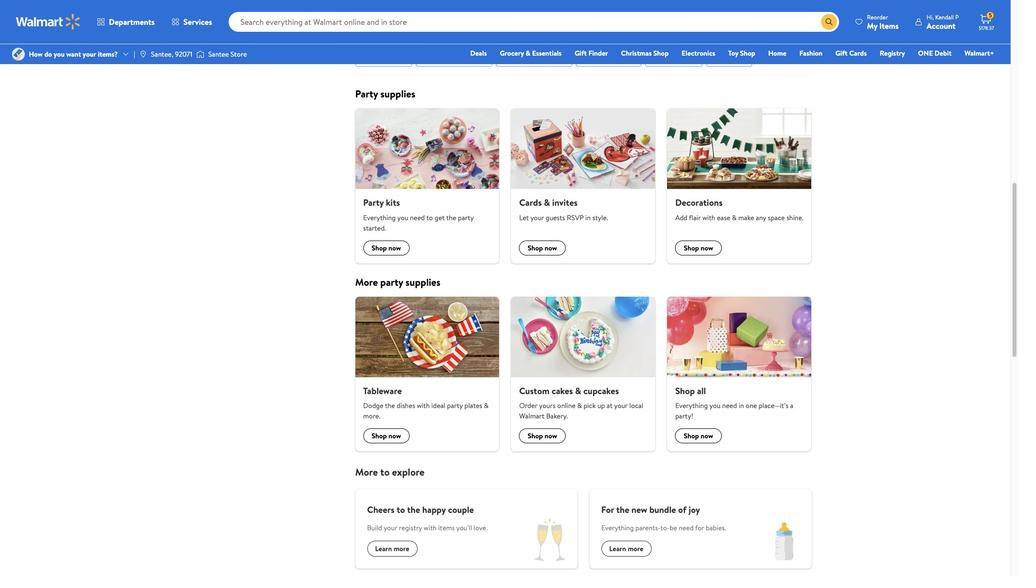 Task type: vqa. For each thing, say whether or not it's contained in the screenshot.
LIFE
no



Task type: locate. For each thing, give the bounding box(es) containing it.
pick
[[584, 401, 596, 411]]

walmart
[[520, 411, 545, 421]]

a for find
[[387, 6, 390, 16]]

shop now inside cards & invites list item
[[528, 243, 558, 253]]

fashion link
[[796, 48, 828, 59]]

2 learn more button from the left
[[602, 541, 652, 557]]

everything up started.
[[363, 212, 396, 222]]

gift for gift finder
[[575, 48, 587, 58]]

need left one
[[723, 401, 738, 411]]

christmas shop link
[[617, 48, 674, 59]]

party supplies inside party supplies link
[[654, 51, 695, 61]]

now down guests
[[545, 243, 558, 253]]

shop back to school
[[505, 51, 565, 61]]

space
[[768, 212, 786, 222]]

the inside party kits everything you need to get the party started.
[[447, 212, 457, 222]]

housewarming
[[425, 51, 470, 61]]

more down parents-
[[628, 544, 644, 554]]

couple
[[448, 504, 474, 516]]

your inside cards & invites let your guests rsvp in style.
[[531, 212, 545, 222]]

1 list from the top
[[350, 0, 818, 27]]

1 learn more button from the left
[[367, 541, 418, 557]]

0 vertical spatial in
[[586, 212, 591, 222]]

0 vertical spatial party supplies
[[654, 51, 695, 61]]

3 list from the top
[[350, 297, 818, 451]]

get
[[435, 212, 445, 222]]

|
[[134, 49, 135, 59]]

gift for gift cards
[[715, 51, 727, 61]]

2 list from the top
[[350, 108, 818, 263]]

in left the 'style.'
[[586, 212, 591, 222]]

the inside the tableware dodge the dishes with ideal party plates & more.
[[385, 401, 395, 411]]

shop inside party kits list item
[[372, 243, 387, 253]]

with inside "decorations add flair with ease & make any space shine."
[[703, 212, 716, 222]]

christmas shop
[[622, 48, 669, 58]]

supplies
[[671, 51, 695, 61], [381, 87, 416, 100], [406, 275, 441, 289]]

with for decorations
[[703, 212, 716, 222]]

1 horizontal spatial you
[[398, 212, 409, 222]]

cards & invites list item
[[506, 108, 662, 263]]

tableware dodge the dishes with ideal party plates & more.
[[363, 385, 489, 421]]

shop now down guests
[[528, 243, 558, 253]]

need left get
[[410, 212, 425, 222]]

learn more button for to
[[367, 541, 418, 557]]

make
[[739, 212, 755, 222]]

now down dishes
[[389, 431, 401, 441]]

shop now inside party kits list item
[[372, 243, 401, 253]]

electronics
[[682, 48, 716, 58]]

0 vertical spatial with
[[703, 212, 716, 222]]

your right let
[[531, 212, 545, 222]]

online
[[558, 401, 576, 411]]

custom cakes & cupcakes list item
[[506, 297, 662, 451]]

0 horizontal spatial everything
[[363, 212, 396, 222]]

0 horizontal spatial gift
[[575, 48, 587, 58]]

0 vertical spatial need
[[410, 212, 425, 222]]

0 vertical spatial party
[[458, 212, 474, 222]]

essentials
[[533, 48, 562, 58]]

shop inside decorations list item
[[684, 243, 700, 253]]

any
[[757, 212, 767, 222]]

2 horizontal spatial everything
[[676, 401, 708, 411]]

1 horizontal spatial everything
[[602, 523, 634, 533]]

your
[[83, 49, 96, 59], [531, 212, 545, 222], [615, 401, 628, 411], [384, 523, 398, 533]]

santee
[[208, 49, 229, 59]]

2 vertical spatial you
[[710, 401, 721, 411]]

how do you want your items?
[[29, 49, 118, 59]]

2 horizontal spatial learn more
[[610, 544, 644, 554]]

1 vertical spatial you
[[398, 212, 409, 222]]

toy shop link
[[724, 48, 760, 59]]

1 vertical spatial party supplies
[[355, 87, 416, 100]]

now inside cards & invites list item
[[545, 243, 558, 253]]

find a store list item
[[662, 0, 818, 27]]

0 horizontal spatial need
[[410, 212, 425, 222]]

shop now down party!
[[684, 431, 714, 441]]

you inside party kits everything you need to get the party started.
[[398, 212, 409, 222]]

list containing party kits
[[350, 108, 818, 263]]

shop now inside the tableware list item
[[372, 431, 401, 441]]

with left ideal
[[417, 401, 430, 411]]

store
[[231, 49, 247, 59]]

walmart image
[[16, 14, 81, 30]]

your inside "custom cakes & cupcakes order yours online & pick up at your local walmart bakery."
[[615, 401, 628, 411]]

1 vertical spatial party
[[355, 87, 378, 100]]

shop now down walmart
[[528, 431, 558, 441]]

now inside shop all list item
[[701, 431, 714, 441]]

everything down for
[[602, 523, 634, 533]]

2 horizontal spatial learn
[[610, 544, 627, 554]]

find a store
[[372, 6, 408, 16]]

2 horizontal spatial a
[[791, 401, 794, 411]]

more for for the new bundle of joy
[[628, 544, 644, 554]]

account
[[927, 20, 956, 31]]

need for party kits
[[410, 212, 425, 222]]

everything inside party kits everything you need to get the party started.
[[363, 212, 396, 222]]

0 horizontal spatial learn more
[[375, 544, 410, 554]]

deals
[[471, 48, 487, 58]]

1 horizontal spatial cards
[[850, 48, 868, 58]]

1 vertical spatial supplies
[[381, 87, 416, 100]]

1 vertical spatial party
[[381, 275, 404, 289]]

now inside party kits list item
[[389, 243, 401, 253]]

everything up party!
[[676, 401, 708, 411]]

with inside the tableware dodge the dishes with ideal party plates & more.
[[417, 401, 430, 411]]

0 horizontal spatial in
[[586, 212, 591, 222]]

learn more for for the new bundle of joy
[[610, 544, 644, 554]]

2 more from the top
[[355, 465, 378, 479]]

find a store link
[[355, 0, 500, 19]]

gift cards link
[[832, 48, 872, 59]]

one debit
[[919, 48, 952, 58]]

0 vertical spatial supplies
[[671, 51, 695, 61]]

2 horizontal spatial need
[[723, 401, 738, 411]]

now down shop all everything you need in one place—it's a party!
[[701, 431, 714, 441]]

toy shop
[[729, 48, 756, 58]]

now
[[389, 243, 401, 253], [545, 243, 558, 253], [701, 243, 714, 253], [389, 431, 401, 441], [545, 431, 558, 441], [701, 431, 714, 441]]

shine.
[[787, 212, 804, 222]]

now up more party supplies
[[389, 243, 401, 253]]

0 horizontal spatial store
[[392, 6, 408, 16]]

 image left how
[[12, 48, 25, 61]]

learn
[[528, 6, 545, 16], [375, 544, 392, 554], [610, 544, 627, 554]]

more up essentials
[[547, 6, 562, 16]]

1 horizontal spatial more
[[547, 6, 562, 16]]

1 horizontal spatial in
[[739, 401, 745, 411]]

party kits list item
[[350, 108, 506, 263]]

hi,
[[927, 13, 935, 21]]

2 horizontal spatial you
[[710, 401, 721, 411]]

 image right |
[[139, 50, 147, 58]]

need inside party kits everything you need to get the party started.
[[410, 212, 425, 222]]

decorations list item
[[662, 108, 818, 263]]

to inside party kits everything you need to get the party started.
[[427, 212, 433, 222]]

0 horizontal spatial for
[[601, 51, 610, 61]]

dodge
[[363, 401, 384, 411]]

0 horizontal spatial learn
[[375, 544, 392, 554]]

learn down for
[[610, 544, 627, 554]]

1 vertical spatial with
[[417, 401, 430, 411]]

cards up let
[[520, 196, 542, 209]]

0 horizontal spatial a
[[387, 6, 390, 16]]

everything inside shop all everything you need in one place—it's a party!
[[676, 401, 708, 411]]

a
[[387, 6, 390, 16], [700, 6, 703, 16], [791, 401, 794, 411]]

toy
[[729, 48, 739, 58]]

1 vertical spatial list
[[350, 108, 818, 263]]

the left dishes
[[385, 401, 395, 411]]

gift left toy
[[715, 51, 727, 61]]

0 horizontal spatial cards
[[520, 196, 542, 209]]

the right get
[[447, 212, 457, 222]]

walmart+
[[965, 48, 995, 58]]

now inside custom cakes & cupcakes list item
[[545, 431, 558, 441]]

list for more party supplies
[[350, 297, 818, 451]]

shop now inside shop all list item
[[684, 431, 714, 441]]

services button
[[163, 10, 221, 34]]

1 store from the left
[[392, 6, 408, 16]]

custom
[[520, 385, 550, 397]]

with right flair
[[703, 212, 716, 222]]

learn for for the new bundle of joy
[[610, 544, 627, 554]]

one debit link
[[914, 48, 957, 59]]

learn more list item
[[506, 0, 662, 27]]

 image
[[12, 48, 25, 61], [139, 50, 147, 58]]

0 vertical spatial everything
[[363, 212, 396, 222]]

in inside cards & invites let your guests rsvp in style.
[[586, 212, 591, 222]]

back
[[521, 51, 535, 61]]

list containing find a store
[[350, 0, 818, 27]]

need right be
[[679, 523, 694, 533]]

learn more button down parents-
[[602, 541, 652, 557]]

1 horizontal spatial store
[[705, 6, 720, 16]]

0 horizontal spatial learn more button
[[367, 541, 418, 557]]

1 vertical spatial need
[[723, 401, 738, 411]]

2 vertical spatial with
[[424, 523, 437, 533]]

1 horizontal spatial party supplies
[[654, 51, 695, 61]]

started.
[[363, 223, 386, 233]]

0 horizontal spatial you
[[54, 49, 65, 59]]

learn more down 'build'
[[375, 544, 410, 554]]

list
[[350, 0, 818, 27], [350, 108, 818, 263], [350, 297, 818, 451]]

1 horizontal spatial learn more button
[[602, 541, 652, 557]]

1 horizontal spatial learn more
[[528, 6, 562, 16]]

shop all list item
[[662, 297, 818, 451]]

1 horizontal spatial for
[[696, 523, 705, 533]]

you down kits
[[398, 212, 409, 222]]

2 vertical spatial list
[[350, 297, 818, 451]]

you inside shop all everything you need in one place—it's a party!
[[710, 401, 721, 411]]

shop for college link
[[577, 47, 642, 66]]

gift left finder
[[575, 48, 587, 58]]

shop now inside custom cakes & cupcakes list item
[[528, 431, 558, 441]]

order
[[520, 401, 538, 411]]

0 vertical spatial more
[[355, 275, 378, 289]]

1 vertical spatial cards
[[520, 196, 542, 209]]

shop now inside decorations list item
[[684, 243, 714, 253]]

items?
[[98, 49, 118, 59]]

learn more button down 'build'
[[367, 541, 418, 557]]

0 vertical spatial list
[[350, 0, 818, 27]]

electronics link
[[678, 48, 720, 59]]

now down flair
[[701, 243, 714, 253]]

need inside shop all everything you need in one place—it's a party!
[[723, 401, 738, 411]]

gift
[[575, 48, 587, 58], [836, 48, 848, 58], [715, 51, 727, 61]]

be
[[670, 523, 678, 533]]

party
[[654, 51, 670, 61], [355, 87, 378, 100], [363, 196, 384, 209]]

learn more down parents-
[[610, 544, 644, 554]]

in left one
[[739, 401, 745, 411]]

local
[[630, 401, 644, 411]]

1 horizontal spatial  image
[[139, 50, 147, 58]]

1 horizontal spatial learn
[[528, 6, 545, 16]]

2 horizontal spatial more
[[628, 544, 644, 554]]

all
[[698, 385, 707, 397]]

you right 'do'
[[54, 49, 65, 59]]

now down bakery.
[[545, 431, 558, 441]]

cards left registry
[[850, 48, 868, 58]]

of
[[679, 504, 687, 516]]

2 vertical spatial party
[[363, 196, 384, 209]]

1 horizontal spatial a
[[700, 6, 703, 16]]

kendall
[[936, 13, 955, 21]]

search icon image
[[826, 18, 834, 26]]

shop
[[654, 48, 669, 58], [741, 48, 756, 58], [505, 51, 520, 61], [585, 51, 600, 61], [372, 243, 387, 253], [528, 243, 543, 253], [684, 243, 700, 253], [676, 385, 696, 397], [372, 431, 387, 441], [528, 431, 543, 441], [684, 431, 700, 441]]

0 vertical spatial cards
[[850, 48, 868, 58]]

more down registry
[[394, 544, 410, 554]]

1 more from the top
[[355, 275, 378, 289]]

learn more up essentials
[[528, 6, 562, 16]]

more
[[547, 6, 562, 16], [394, 544, 410, 554], [628, 544, 644, 554]]

with left items
[[424, 523, 437, 533]]

items
[[880, 20, 900, 31]]

2 horizontal spatial gift
[[836, 48, 848, 58]]

shop back to school link
[[497, 47, 573, 66]]

shop now down started.
[[372, 243, 401, 253]]

1 vertical spatial everything
[[676, 401, 708, 411]]

gifts
[[471, 51, 485, 61]]

need
[[410, 212, 425, 222], [723, 401, 738, 411], [679, 523, 694, 533]]

0 vertical spatial party
[[654, 51, 670, 61]]

2 store from the left
[[705, 6, 720, 16]]

2 vertical spatial party
[[447, 401, 463, 411]]

happy
[[423, 504, 446, 516]]

0 horizontal spatial  image
[[12, 48, 25, 61]]

party inside party kits everything you need to get the party started.
[[363, 196, 384, 209]]

party!
[[676, 411, 694, 421]]

at
[[607, 401, 613, 411]]

now inside the tableware list item
[[389, 431, 401, 441]]

list containing tableware
[[350, 297, 818, 451]]

for
[[601, 51, 610, 61], [696, 523, 705, 533]]

shop inside shop all everything you need in one place—it's a party!
[[676, 385, 696, 397]]

more for more party supplies
[[355, 275, 378, 289]]

custom cakes & cupcakes order yours online & pick up at your local walmart bakery.
[[520, 385, 644, 421]]

 image
[[196, 49, 204, 59]]

shop now down the more.
[[372, 431, 401, 441]]

items
[[439, 523, 455, 533]]

tableware list item
[[350, 297, 506, 451]]

more party supplies
[[355, 275, 441, 289]]

santee, 92071
[[151, 49, 193, 59]]

find a store list item
[[350, 0, 506, 27]]

1 vertical spatial in
[[739, 401, 745, 411]]

now inside decorations list item
[[701, 243, 714, 253]]

you left one
[[710, 401, 721, 411]]

everything parents-to-be need for babies.
[[602, 523, 727, 533]]

your right at
[[615, 401, 628, 411]]

gift cards
[[715, 51, 745, 61]]

everything for shop
[[676, 401, 708, 411]]

shop now for add
[[684, 243, 714, 253]]

my
[[868, 20, 878, 31]]

2 vertical spatial need
[[679, 523, 694, 533]]

1 vertical spatial more
[[355, 465, 378, 479]]

gift right fashion link
[[836, 48, 848, 58]]

0 horizontal spatial more
[[394, 544, 410, 554]]

cheers to the happy couple. build your registry with items you'll love. learn more. image
[[523, 514, 578, 569]]

shop now for cakes
[[528, 431, 558, 441]]

&
[[526, 48, 531, 58], [544, 196, 551, 209], [733, 212, 737, 222], [576, 385, 582, 397], [484, 401, 489, 411], [578, 401, 582, 411]]

now for kits
[[389, 243, 401, 253]]

1 horizontal spatial gift
[[715, 51, 727, 61]]

finder
[[589, 48, 609, 58]]

learn down 'build'
[[375, 544, 392, 554]]

& inside cards & invites let your guests rsvp in style.
[[544, 196, 551, 209]]

shop now down flair
[[684, 243, 714, 253]]

learn up grocery & essentials link
[[528, 6, 545, 16]]



Task type: describe. For each thing, give the bounding box(es) containing it.
joy
[[689, 504, 701, 516]]

& inside the tableware dodge the dishes with ideal party plates & more.
[[484, 401, 489, 411]]

gift finder
[[575, 48, 609, 58]]

cards & invites let your guests rsvp in style.
[[520, 196, 609, 222]]

build your registry with items you'll love.
[[367, 523, 488, 533]]

more for cheers to the happy couple
[[394, 544, 410, 554]]

home
[[769, 48, 787, 58]]

guests
[[546, 212, 566, 222]]

rsvp
[[567, 212, 584, 222]]

gift for gift cards
[[836, 48, 848, 58]]

need for shop all
[[723, 401, 738, 411]]

babies.
[[706, 523, 727, 533]]

registry
[[399, 523, 422, 533]]

your right 'build'
[[384, 523, 398, 533]]

you'll
[[457, 523, 472, 533]]

 image for santee, 92071
[[139, 50, 147, 58]]

Walmart Site-Wide search field
[[229, 12, 840, 32]]

shop inside the tableware list item
[[372, 431, 387, 441]]

cards
[[729, 51, 745, 61]]

find a store link
[[668, 0, 812, 19]]

let
[[520, 212, 529, 222]]

one
[[746, 401, 758, 411]]

up
[[598, 401, 605, 411]]

gift cards
[[836, 48, 868, 58]]

more inside learn more link
[[547, 6, 562, 16]]

& inside "decorations add flair with ease & make any space shine."
[[733, 212, 737, 222]]

now for dodge
[[389, 431, 401, 441]]

5 $178.37
[[980, 11, 995, 31]]

grocery & essentials
[[500, 48, 562, 58]]

a for find
[[700, 6, 703, 16]]

now for add
[[701, 243, 714, 253]]

cheers to the happy couple
[[367, 504, 474, 516]]

for the new bundle of joy. everything parents-to-be need for babies. learn more. image
[[758, 514, 812, 569]]

one
[[919, 48, 934, 58]]

reorder my items
[[868, 13, 900, 31]]

do
[[44, 49, 52, 59]]

0 horizontal spatial party supplies
[[355, 87, 416, 100]]

a inside shop all everything you need in one place—it's a party!
[[791, 401, 794, 411]]

registry
[[881, 48, 906, 58]]

party inside party kits everything you need to get the party started.
[[458, 212, 474, 222]]

find a store
[[684, 6, 720, 16]]

santee,
[[151, 49, 174, 59]]

 image for how do you want your items?
[[12, 48, 25, 61]]

cakes
[[552, 385, 573, 397]]

grocery & essentials link
[[496, 48, 567, 59]]

decorations add flair with ease & make any space shine.
[[676, 196, 804, 222]]

shop inside cards & invites list item
[[528, 243, 543, 253]]

flair
[[690, 212, 701, 222]]

now for &
[[545, 243, 558, 253]]

deals link
[[466, 48, 492, 59]]

yours
[[540, 401, 556, 411]]

new
[[632, 504, 648, 516]]

plates
[[465, 401, 483, 411]]

0 vertical spatial for
[[601, 51, 610, 61]]

learn more button for the
[[602, 541, 652, 557]]

gift finder link
[[571, 48, 613, 59]]

the up registry
[[408, 504, 421, 516]]

store for find a store
[[392, 6, 408, 16]]

party supplies link
[[646, 47, 703, 66]]

shop inside custom cakes & cupcakes list item
[[528, 431, 543, 441]]

departments
[[109, 16, 155, 27]]

you for party kits
[[398, 212, 409, 222]]

shop now for kits
[[372, 243, 401, 253]]

shop now for all
[[684, 431, 714, 441]]

party kits everything you need to get the party started.
[[363, 196, 474, 233]]

for
[[602, 504, 615, 516]]

p
[[956, 13, 960, 21]]

learn more inside list item
[[528, 6, 562, 16]]

shop all everything you need in one place—it's a party!
[[676, 385, 794, 421]]

reorder
[[868, 13, 889, 21]]

your right the want
[[83, 49, 96, 59]]

add
[[676, 212, 688, 222]]

fashion
[[800, 48, 823, 58]]

dishes
[[397, 401, 416, 411]]

parents-
[[636, 523, 661, 533]]

kits
[[386, 196, 400, 209]]

shop for college
[[585, 51, 634, 61]]

more for more to explore
[[355, 465, 378, 479]]

walmart+ link
[[961, 48, 1000, 59]]

build
[[367, 523, 382, 533]]

learn inside list item
[[528, 6, 545, 16]]

the right for
[[617, 504, 630, 516]]

registry link
[[876, 48, 910, 59]]

list for party supplies
[[350, 108, 818, 263]]

for the new bundle of joy
[[602, 504, 701, 516]]

0 vertical spatial you
[[54, 49, 65, 59]]

learn for cheers to the happy couple
[[375, 544, 392, 554]]

now for all
[[701, 431, 714, 441]]

Search search field
[[229, 12, 840, 32]]

tableware
[[363, 385, 402, 397]]

housewarming gifts
[[425, 51, 485, 61]]

style.
[[593, 212, 609, 222]]

1 horizontal spatial need
[[679, 523, 694, 533]]

learn more for cheers to the happy couple
[[375, 544, 410, 554]]

now for cakes
[[545, 431, 558, 441]]

college
[[612, 51, 634, 61]]

ease
[[718, 212, 731, 222]]

cheers
[[367, 504, 395, 516]]

everything for party
[[363, 212, 396, 222]]

you for shop all
[[710, 401, 721, 411]]

shop now for &
[[528, 243, 558, 253]]

ideal
[[432, 401, 446, 411]]

party inside the tableware dodge the dishes with ideal party plates & more.
[[447, 401, 463, 411]]

to-
[[661, 523, 670, 533]]

2 vertical spatial supplies
[[406, 275, 441, 289]]

shop now for dodge
[[372, 431, 401, 441]]

cupcakes
[[584, 385, 620, 397]]

learn more link
[[512, 0, 656, 19]]

santee store
[[208, 49, 247, 59]]

explore
[[392, 465, 425, 479]]

store for find a store
[[705, 6, 720, 16]]

housewarming gifts link
[[417, 47, 493, 66]]

school
[[545, 51, 565, 61]]

1 vertical spatial for
[[696, 523, 705, 533]]

services
[[184, 16, 212, 27]]

$178.37
[[980, 24, 995, 31]]

cards inside cards & invites let your guests rsvp in style.
[[520, 196, 542, 209]]

hi, kendall p account
[[927, 13, 960, 31]]

2 vertical spatial everything
[[602, 523, 634, 533]]

with for build
[[424, 523, 437, 533]]

in inside shop all everything you need in one place—it's a party!
[[739, 401, 745, 411]]



